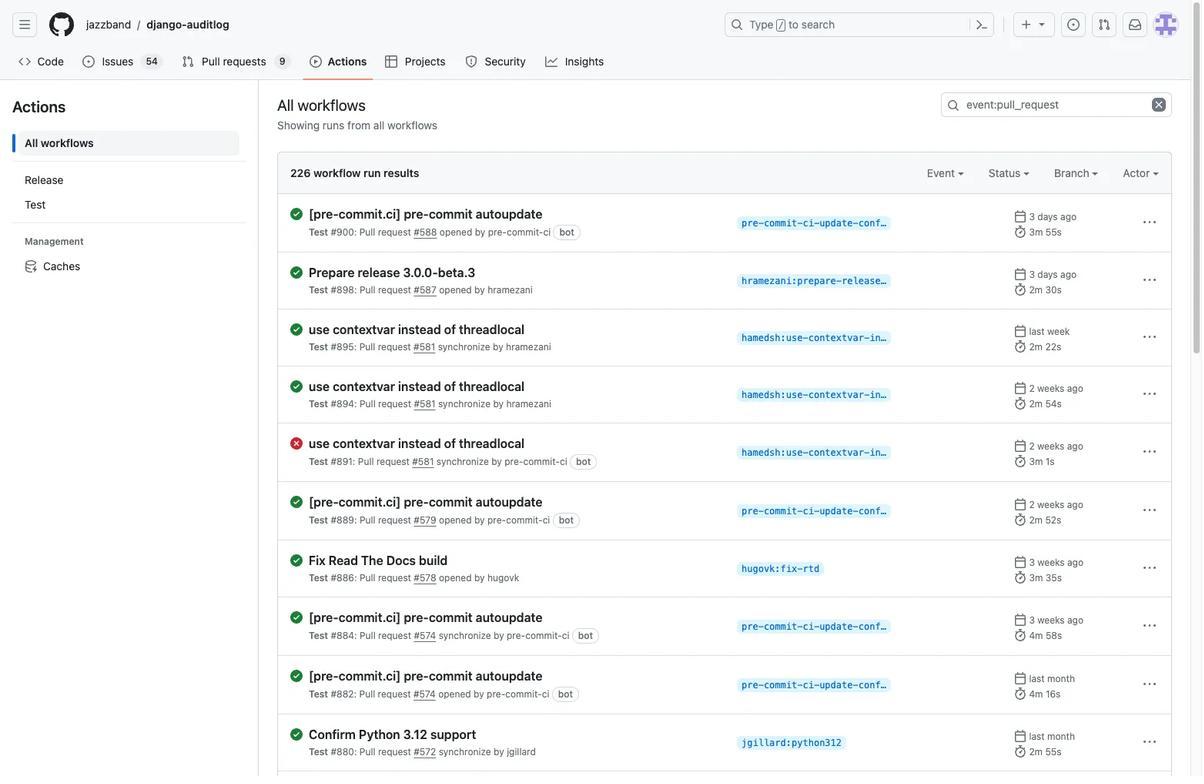 Task type: vqa. For each thing, say whether or not it's contained in the screenshot.
'list'
yes



Task type: describe. For each thing, give the bounding box(es) containing it.
test inside prepare release 3.0.0-beta.3 test #898: pull request #587 opened             by hramezani
[[309, 284, 328, 296]]

hugovk
[[488, 572, 519, 584]]

contextvar for use contextvar instead of threadlocal test #894: pull request #581 synchronize             by hramezani
[[333, 380, 395, 394]]

[pre- for #889:
[[309, 495, 339, 509]]

pull right #900:
[[359, 226, 375, 238]]

caches
[[43, 260, 80, 273]]

code image
[[18, 55, 31, 68]]

55s for confirm python 3.12 support
[[1046, 746, 1062, 758]]

#581 for use contextvar instead of threadlocal test #895: pull request #581 synchronize             by hramezani
[[414, 341, 435, 353]]

search
[[802, 18, 835, 31]]

pull inside use contextvar instead of threadlocal test #894: pull request #581 synchronize             by hramezani
[[360, 398, 376, 410]]

58s
[[1046, 630, 1062, 642]]

show options image for 2m 52s
[[1144, 505, 1156, 517]]

caches link
[[18, 254, 240, 279]]

3-
[[886, 276, 898, 287]]

build
[[419, 554, 448, 568]]

pull requests
[[202, 55, 266, 68]]

use contextvar instead of threadlocal test #895: pull request #581 synchronize             by hramezani
[[309, 323, 551, 353]]

showing
[[277, 119, 320, 132]]

use contextvar instead of threadlocal test #894: pull request #581 synchronize             by hramezani
[[309, 380, 552, 410]]

synchronize inside use contextvar instead of threadlocal test #895: pull request #581 synchronize             by hramezani
[[438, 341, 490, 353]]

#895:
[[331, 341, 357, 353]]

by down hugovk link
[[494, 630, 504, 642]]

release
[[25, 173, 64, 186]]

update- for 3 days ago
[[820, 218, 859, 229]]

#889:
[[331, 515, 357, 526]]

3m for use contextvar instead of threadlocal
[[1029, 456, 1043, 468]]

fix read the docs build link
[[309, 553, 725, 568]]

days for [pre-commit.ci] pre-commit autoupdate
[[1038, 211, 1058, 223]]

calendar image for 3 days ago
[[1014, 210, 1027, 223]]

ci- for 3 days ago
[[803, 218, 820, 229]]

test inside test link
[[25, 198, 46, 211]]

instead for use contextvar instead of threadlocal test #895: pull request #581 synchronize             by hramezani
[[398, 323, 441, 337]]

3 contextvar- from the top
[[809, 448, 870, 458]]

#588
[[414, 226, 437, 238]]

[pre-commit.ci] pre-commit autoupdate for test #900:
[[309, 207, 543, 221]]

#588 link
[[414, 226, 437, 238]]

3m 55s
[[1029, 226, 1062, 238]]

#574 link for synchronize             by
[[414, 630, 436, 642]]

autoupdate for pull request #574 opened             by pre-commit-ci
[[476, 669, 543, 683]]

calendar image for last week
[[1014, 325, 1027, 337]]

by inside prepare release 3.0.0-beta.3 test #898: pull request #587 opened             by hramezani
[[475, 284, 485, 296]]

#578
[[414, 572, 436, 584]]

3 use contextvar instead of threadlocal link from the top
[[309, 436, 725, 451]]

16s
[[1046, 689, 1061, 700]]

pull left requests
[[202, 55, 220, 68]]

insights
[[565, 55, 604, 68]]

54s
[[1046, 398, 1062, 410]]

python
[[359, 728, 400, 742]]

completed successfully image for #889:
[[290, 496, 303, 508]]

2m 54s
[[1029, 398, 1062, 410]]

jgillard:python312
[[742, 738, 842, 749]]

status
[[989, 166, 1024, 179]]

3 3m from the top
[[1029, 572, 1043, 584]]

branch
[[1055, 166, 1093, 179]]

to
[[789, 18, 799, 31]]

contextvar- for use contextvar instead of threadlocal test #895: pull request #581 synchronize             by hramezani
[[809, 333, 870, 344]]

threadlocal for use contextvar instead of threadlocal test #895: pull request #581 synchronize             by hramezani
[[459, 323, 525, 337]]

#587
[[414, 284, 437, 296]]

pre-commit-ci link for pull request #581 synchronize             by pre-commit-ci
[[505, 456, 567, 468]]

show options image for 3m 55s
[[1144, 216, 1156, 229]]

calendar image for last month
[[1014, 672, 1027, 685]]

week
[[1048, 326, 1070, 337]]

from
[[347, 119, 371, 132]]

test inside fix read the docs build test #886: pull request #578 opened             by hugovk
[[309, 572, 328, 584]]

use contextvar instead of threadlocal
[[309, 437, 525, 451]]

failed image
[[290, 438, 303, 450]]

search image
[[947, 99, 960, 112]]

0 horizontal spatial actions
[[12, 98, 66, 116]]

beta.3
[[438, 266, 475, 280]]

2 for [pre-commit.ci] pre-commit autoupdate
[[1029, 499, 1035, 511]]

type
[[749, 18, 774, 31]]

of- for use contextvar instead of threadlocal test #895: pull request #581 synchronize             by hramezani
[[914, 333, 931, 344]]

of for use contextvar instead of threadlocal test #895: pull request #581 synchronize             by hramezani
[[444, 323, 456, 337]]

instead for use contextvar instead of threadlocal
[[398, 437, 441, 451]]

synchronize down use contextvar instead of threadlocal
[[437, 456, 489, 468]]

pull request #588 opened             by pre-commit-ci
[[359, 226, 551, 238]]

pre-commit-ci-update-config for 3 weeks ago
[[742, 622, 892, 632]]

prepare
[[309, 266, 355, 280]]

run duration image for prepare release 3.0.0-beta.3
[[1014, 283, 1027, 296]]

30s
[[1046, 284, 1062, 296]]

weeks for 52s
[[1038, 499, 1065, 511]]

ci for pull request #574 synchronize             by pre-commit-ci
[[562, 630, 570, 642]]

test left #900:
[[309, 226, 328, 238]]

confirm python 3.12 support test #880: pull request #572 synchronize             by jgillard
[[309, 728, 536, 758]]

commit for #884:
[[429, 611, 473, 625]]

pull inside "confirm python 3.12 support test #880: pull request #572 synchronize             by jgillard"
[[360, 746, 376, 758]]

226 workflow run results
[[290, 166, 419, 179]]

#884:
[[331, 630, 357, 642]]

226
[[290, 166, 311, 179]]

1 vertical spatial workflows
[[387, 119, 438, 132]]

issue opened image
[[1068, 18, 1080, 31]]

of for use contextvar instead of threadlocal
[[444, 437, 456, 451]]

request right #884:
[[378, 630, 411, 642]]

code link
[[12, 50, 70, 73]]

completed successfully image for #898:
[[290, 267, 303, 279]]

pull request #581 synchronize             by pre-commit-ci
[[358, 456, 567, 468]]

calendar image for 2 weeks ago
[[1014, 382, 1027, 394]]

by up beta.3
[[475, 226, 486, 238]]

update- for last month
[[820, 680, 859, 691]]

homepage image
[[49, 12, 74, 37]]

pre-commit-ci link for pull request #574 opened             by pre-commit-ci
[[487, 689, 550, 700]]

completed successfully image for #894:
[[290, 381, 303, 393]]

commit.ci] for pull request #579 opened             by pre-commit-ci
[[339, 495, 401, 509]]

calendar image for 2m 55s
[[1014, 730, 1027, 743]]

/ for jazzband
[[137, 18, 140, 31]]

hugovk:fix-rtd link
[[737, 562, 824, 576]]

hamedsh:use-contextvar-instead-of-threadvars for use contextvar instead of threadlocal test #895: pull request #581 synchronize             by hramezani
[[742, 333, 987, 344]]

test left #882:
[[309, 689, 328, 700]]

hamedsh:use- for use contextvar instead of threadlocal test #894: pull request #581 synchronize             by hramezani
[[742, 390, 809, 401]]

pull right #884:
[[360, 630, 376, 642]]

test #889:
[[309, 515, 360, 526]]

security link
[[459, 50, 533, 73]]

#898:
[[331, 284, 357, 296]]

4 2m from the top
[[1029, 515, 1043, 526]]

synchronize inside "confirm python 3.12 support test #880: pull request #572 synchronize             by jgillard"
[[439, 746, 491, 758]]

2m 52s
[[1029, 515, 1062, 526]]

calendar image for 4m 58s
[[1014, 614, 1027, 626]]

threadlocal for use contextvar instead of threadlocal test #894: pull request #581 synchronize             by hramezani
[[459, 380, 525, 394]]

git pull request image for issue opened icon
[[1098, 18, 1111, 31]]

pre-commit-ci link for pull request #574 synchronize             by pre-commit-ci
[[507, 630, 570, 642]]

synchronize inside use contextvar instead of threadlocal test #894: pull request #581 synchronize             by hramezani
[[438, 398, 491, 410]]

pull inside prepare release 3.0.0-beta.3 test #898: pull request #587 opened             by hramezani
[[360, 284, 376, 296]]

autoupdate for pull request #574 synchronize             by pre-commit-ci
[[476, 611, 543, 625]]

2 weeks ago for autoupdate
[[1029, 499, 1084, 511]]

ci for pull request #579 opened             by pre-commit-ci
[[543, 515, 550, 526]]

3.0.0-
[[403, 266, 438, 280]]

3 hamedsh:use-contextvar-instead-of-threadvars link from the top
[[737, 446, 987, 460]]

opened for #579
[[439, 515, 472, 526]]

test left #884:
[[309, 630, 328, 642]]

days for prepare release 3.0.0-beta.3
[[1038, 269, 1058, 280]]

#578 link
[[414, 572, 436, 584]]

ago for 4m 58s
[[1068, 615, 1084, 626]]

synchronize up the pull request #574 opened             by pre-commit-ci
[[439, 630, 491, 642]]

prepare release 3.0.0-beta.3 test #898: pull request #587 opened             by hramezani
[[309, 266, 533, 296]]

run duration image for 2m 52s
[[1014, 514, 1027, 526]]

showing runs from all workflows
[[277, 119, 438, 132]]

#579
[[414, 515, 437, 526]]

jgillard
[[507, 746, 536, 758]]

3m 35s
[[1029, 572, 1062, 584]]

1s
[[1046, 456, 1055, 468]]

autoupdate for pull request #579 opened             by pre-commit-ci
[[476, 495, 543, 509]]

actor
[[1123, 166, 1153, 179]]

4m 16s
[[1029, 689, 1061, 700]]

3.12
[[403, 728, 427, 742]]

ci- for last month
[[803, 680, 820, 691]]

run duration image for 3m 35s
[[1014, 572, 1027, 584]]

#581 link for use contextvar instead of threadlocal test #894: pull request #581 synchronize             by hramezani
[[414, 398, 436, 410]]

bot for pull request #588 opened             by pre-commit-ci
[[560, 226, 574, 238]]

[pre- for #900:
[[309, 207, 339, 221]]

django-
[[147, 18, 187, 31]]

2 vertical spatial workflows
[[41, 136, 94, 149]]

3 weeks ago for fix read the docs build
[[1029, 557, 1084, 568]]

projects
[[405, 55, 446, 68]]

completed successfully image for confirm
[[290, 729, 303, 741]]

request left #579 'link'
[[378, 515, 411, 526]]

pull request #574 opened             by pre-commit-ci
[[359, 689, 550, 700]]

ago for 2m 52s
[[1067, 499, 1084, 511]]

support
[[430, 728, 476, 742]]

auditlog
[[187, 18, 229, 31]]

insights link
[[539, 50, 612, 73]]

0 vertical spatial workflows
[[298, 96, 366, 114]]

command palette image
[[976, 18, 988, 31]]

confirm
[[309, 728, 356, 742]]

test inside use contextvar instead of threadlocal test #894: pull request #581 synchronize             by hramezani
[[309, 398, 328, 410]]

pull right #882:
[[359, 689, 375, 700]]

actions inside "link"
[[328, 55, 367, 68]]

request up python
[[378, 689, 411, 700]]

1 2 weeks ago from the top
[[1029, 383, 1084, 394]]

pull request #579 opened             by pre-commit-ci
[[360, 515, 550, 526]]

last week
[[1029, 326, 1070, 337]]

3 of- from the top
[[914, 448, 931, 458]]

hramezani:prepare-release-3-beta3 link
[[737, 274, 925, 288]]

Filter workflow runs search field
[[941, 92, 1172, 117]]

hramezani inside prepare release 3.0.0-beta.3 test #898: pull request #587 opened             by hramezani
[[488, 284, 533, 296]]

by up "pull request #579 opened             by pre-commit-ci" in the bottom left of the page
[[492, 456, 502, 468]]

pull request #574 synchronize             by pre-commit-ci
[[360, 630, 570, 642]]

prepare release 3.0.0-beta.3 link
[[309, 265, 725, 280]]

all workflows link
[[18, 131, 240, 156]]

2m 22s
[[1029, 341, 1062, 353]]

pull right "#889:"
[[360, 515, 376, 526]]

read
[[329, 554, 358, 568]]

3 hamedsh:use- from the top
[[742, 448, 809, 458]]

#581 for use contextvar instead of threadlocal test #894: pull request #581 synchronize             by hramezani
[[414, 398, 436, 410]]

3 hamedsh:use-contextvar-instead-of-threadvars from the top
[[742, 448, 987, 458]]

hramezani:prepare-
[[742, 276, 842, 287]]

show options image for 2m 22s
[[1144, 331, 1156, 344]]

notifications image
[[1129, 18, 1142, 31]]

2m for prepare release 3.0.0-beta.3 test #898: pull request #587 opened             by hramezani
[[1029, 284, 1043, 296]]

ci- for 3 weeks ago
[[803, 622, 820, 632]]

3 for 2m 30s
[[1029, 269, 1035, 280]]

2 vertical spatial #581 link
[[412, 456, 434, 468]]

django-auditlog link
[[140, 12, 235, 37]]

ci for pull request #574 opened             by pre-commit-ci
[[542, 689, 550, 700]]

results
[[384, 166, 419, 179]]

by right #579 'link'
[[474, 515, 485, 526]]



Task type: locate. For each thing, give the bounding box(es) containing it.
3 calendar image from the top
[[1014, 382, 1027, 394]]

pre-commit-ci-update-config link for 3 weeks ago
[[737, 620, 892, 634]]

commit up pull request #588 opened             by pre-commit-ci
[[429, 207, 473, 221]]

3 threadvars from the top
[[931, 448, 987, 458]]

config for last month
[[859, 680, 892, 691]]

2 commit.ci] from the top
[[339, 495, 401, 509]]

jazzband
[[86, 18, 131, 31]]

0 vertical spatial all workflows
[[277, 96, 366, 114]]

weeks for 54s
[[1038, 383, 1065, 394]]

#574 up 3.12
[[414, 689, 436, 700]]

1 horizontal spatial actions
[[328, 55, 367, 68]]

#581 up use contextvar instead of threadlocal
[[414, 398, 436, 410]]

[pre-commit.ci] pre-commit autoupdate link for pull request #574 opened             by pre-commit-ci
[[309, 669, 725, 684]]

threadlocal inside use contextvar instead of threadlocal test #895: pull request #581 synchronize             by hramezani
[[459, 323, 525, 337]]

update- up hramezani:prepare-release-3-beta3
[[820, 218, 859, 229]]

2
[[1029, 383, 1035, 394], [1029, 441, 1035, 452], [1029, 499, 1035, 511]]

#891:
[[331, 456, 355, 468]]

play image
[[309, 55, 322, 68]]

1 vertical spatial month
[[1048, 731, 1075, 743]]

0 vertical spatial instead
[[398, 323, 441, 337]]

1 completed successfully image from the top
[[290, 208, 303, 220]]

triangle down image
[[1036, 18, 1048, 30]]

[pre- up test #884:
[[309, 611, 339, 625]]

0 vertical spatial days
[[1038, 211, 1058, 223]]

1 55s from the top
[[1046, 226, 1062, 238]]

calendar image for 3m 35s
[[1014, 556, 1027, 568]]

2 hamedsh:use- from the top
[[742, 390, 809, 401]]

2 weeks ago
[[1029, 383, 1084, 394], [1029, 441, 1084, 452], [1029, 499, 1084, 511]]

use inside use contextvar instead of threadlocal test #894: pull request #581 synchronize             by hramezani
[[309, 380, 330, 394]]

workflows up the "release"
[[41, 136, 94, 149]]

2 vertical spatial contextvar-
[[809, 448, 870, 458]]

of
[[444, 323, 456, 337], [444, 380, 456, 394], [444, 437, 456, 451]]

list containing jazzband
[[80, 12, 716, 37]]

1 vertical spatial 2 weeks ago
[[1029, 441, 1084, 452]]

last month for confirm python 3.12 support
[[1029, 731, 1075, 743]]

1 vertical spatial 3 weeks ago
[[1029, 615, 1084, 626]]

runs
[[323, 119, 345, 132]]

2 commit from the top
[[429, 495, 473, 509]]

contextvar up #894:
[[333, 380, 395, 394]]

actions
[[328, 55, 367, 68], [12, 98, 66, 116]]

3m 1s
[[1029, 456, 1055, 468]]

0 vertical spatial of
[[444, 323, 456, 337]]

commit.ci] up "#889:"
[[339, 495, 401, 509]]

by up pull request #581 synchronize             by pre-commit-ci
[[493, 398, 504, 410]]

4 [pre-commit.ci] pre-commit autoupdate link from the top
[[309, 669, 725, 684]]

9 show options image from the top
[[1144, 679, 1156, 691]]

request inside prepare release 3.0.0-beta.3 test #898: pull request #587 opened             by hramezani
[[378, 284, 411, 296]]

run
[[364, 166, 381, 179]]

[pre-commit.ci] pre-commit autoupdate link for pull request #579 opened             by pre-commit-ci
[[309, 495, 725, 510]]

0 horizontal spatial workflows
[[41, 136, 94, 149]]

[pre-commit.ci] pre-commit autoupdate link up the fix read the docs build link
[[309, 495, 725, 510]]

contextvar inside use contextvar instead of threadlocal test #894: pull request #581 synchronize             by hramezani
[[333, 380, 395, 394]]

[pre-commit.ci] pre-commit autoupdate link down the hugovk
[[309, 610, 725, 625]]

pre-commit-ci-update-config for 2 weeks ago
[[742, 506, 892, 517]]

hramezani link for prepare release 3.0.0-beta.3 test #898: pull request #587 opened             by hramezani
[[488, 284, 533, 296]]

1 horizontal spatial git pull request image
[[1098, 18, 1111, 31]]

1 vertical spatial actions
[[12, 98, 66, 116]]

#572
[[414, 746, 436, 758]]

ago for 3m 55s
[[1061, 211, 1077, 223]]

[pre-commit.ci] pre-commit autoupdate for test #889:
[[309, 495, 543, 509]]

0 horizontal spatial all workflows
[[25, 136, 94, 149]]

[pre-commit.ci] pre-commit autoupdate up the pull request #574 opened             by pre-commit-ci
[[309, 669, 543, 683]]

calendar image
[[1014, 268, 1027, 280], [1014, 440, 1027, 452], [1014, 498, 1027, 511], [1014, 556, 1027, 568], [1014, 614, 1027, 626], [1014, 730, 1027, 743]]

1 horizontal spatial all workflows
[[277, 96, 366, 114]]

1 vertical spatial all workflows
[[25, 136, 94, 149]]

request
[[378, 226, 411, 238], [378, 284, 411, 296], [378, 341, 411, 353], [378, 398, 411, 410], [377, 456, 410, 468], [378, 515, 411, 526], [378, 572, 411, 584], [378, 630, 411, 642], [378, 689, 411, 700], [378, 746, 411, 758]]

3m left 1s
[[1029, 456, 1043, 468]]

commit.ci] for pull request #574 opened             by pre-commit-ci
[[339, 669, 401, 683]]

3 completed successfully image from the top
[[290, 612, 303, 624]]

5 2m from the top
[[1029, 746, 1043, 758]]

hamedsh:use-contextvar-instead-of-threadvars link for use contextvar instead of threadlocal test #894: pull request #581 synchronize             by hramezani
[[737, 388, 987, 402]]

4m for 4m 58s
[[1029, 630, 1043, 642]]

completed successfully image for use
[[290, 324, 303, 336]]

0 vertical spatial hamedsh:use-contextvar-instead-of-threadvars
[[742, 333, 987, 344]]

0 vertical spatial all
[[277, 96, 294, 114]]

contextvar- for use contextvar instead of threadlocal test #894: pull request #581 synchronize             by hramezani
[[809, 390, 870, 401]]

4m left the 16s
[[1029, 689, 1043, 700]]

54
[[146, 55, 158, 67]]

1 2 from the top
[[1029, 383, 1035, 394]]

5 completed successfully image from the top
[[290, 729, 303, 741]]

jgillard:python312 link
[[737, 736, 847, 750]]

show options image for 2m 54s
[[1144, 388, 1156, 401]]

1 commit from the top
[[429, 207, 473, 221]]

0 vertical spatial 3 days ago
[[1029, 211, 1077, 223]]

3m left 35s
[[1029, 572, 1043, 584]]

2 hamedsh:use-contextvar-instead-of-threadvars from the top
[[742, 390, 987, 401]]

2m for use contextvar instead of threadlocal test #894: pull request #581 synchronize             by hramezani
[[1029, 398, 1043, 410]]

the
[[361, 554, 383, 568]]

request left #588 in the left top of the page
[[378, 226, 411, 238]]

0 vertical spatial instead-
[[870, 333, 914, 344]]

weeks for 58s
[[1038, 615, 1065, 626]]

weeks up the 58s
[[1038, 615, 1065, 626]]

4 ci- from the top
[[803, 680, 820, 691]]

pre-commit-ci-update-config link for 3 days ago
[[737, 216, 892, 230]]

3 [pre- from the top
[[309, 611, 339, 625]]

run duration image left 2m 30s
[[1014, 283, 1027, 296]]

2 contextvar from the top
[[333, 380, 395, 394]]

pre-commit-ci-update-config link
[[737, 216, 892, 230], [737, 505, 892, 518], [737, 620, 892, 634], [737, 679, 892, 692]]

instead inside use contextvar instead of threadlocal test #894: pull request #581 synchronize             by hramezani
[[398, 380, 441, 394]]

0 vertical spatial 4m
[[1029, 630, 1043, 642]]

completed successfully image for #900:
[[290, 208, 303, 220]]

[pre-
[[309, 207, 339, 221], [309, 495, 339, 509], [309, 611, 339, 625], [309, 669, 339, 683]]

1 horizontal spatial all
[[277, 96, 294, 114]]

hamedsh:use-contextvar-instead-of-threadvars for use contextvar instead of threadlocal test #894: pull request #581 synchronize             by hramezani
[[742, 390, 987, 401]]

2 completed successfully image from the top
[[290, 267, 303, 279]]

completed successfully image
[[290, 208, 303, 220], [290, 267, 303, 279], [290, 381, 303, 393], [290, 496, 303, 508]]

1 vertical spatial all
[[25, 136, 38, 149]]

calendar image for 2m 52s
[[1014, 498, 1027, 511]]

#579 link
[[414, 515, 437, 526]]

3 ci- from the top
[[803, 622, 820, 632]]

type / to search
[[749, 18, 835, 31]]

confirm python 3.12 support link
[[309, 727, 725, 743]]

[pre-commit.ci] pre-commit autoupdate up #579 'link'
[[309, 495, 543, 509]]

hamedsh:use- for use contextvar instead of threadlocal test #895: pull request #581 synchronize             by hramezani
[[742, 333, 809, 344]]

1 vertical spatial last
[[1029, 673, 1045, 685]]

by inside use contextvar instead of threadlocal test #894: pull request #581 synchronize             by hramezani
[[493, 398, 504, 410]]

0 vertical spatial #574 link
[[414, 630, 436, 642]]

2 vertical spatial hamedsh:use-contextvar-instead-of-threadvars link
[[737, 446, 987, 460]]

2 2 from the top
[[1029, 441, 1035, 452]]

actions right play icon
[[328, 55, 367, 68]]

commit-
[[764, 218, 803, 229], [507, 226, 543, 238], [523, 456, 560, 468], [764, 506, 803, 517], [506, 515, 543, 526], [764, 622, 803, 632], [526, 630, 562, 642], [764, 680, 803, 691], [506, 689, 542, 700]]

#587 link
[[414, 284, 437, 296]]

autoupdate down the hugovk
[[476, 611, 543, 625]]

all up the "release"
[[25, 136, 38, 149]]

ci- up hramezani:prepare-
[[803, 218, 820, 229]]

weeks up 35s
[[1038, 557, 1065, 568]]

hamedsh:use-
[[742, 333, 809, 344], [742, 390, 809, 401], [742, 448, 809, 458]]

contextvar for use contextvar instead of threadlocal
[[333, 437, 395, 451]]

test #884:
[[309, 630, 360, 642]]

2 vertical spatial 2 weeks ago
[[1029, 499, 1084, 511]]

request down use contextvar instead of threadlocal
[[377, 456, 410, 468]]

use right failed icon
[[309, 437, 330, 451]]

contextvar for use contextvar instead of threadlocal test #895: pull request #581 synchronize             by hramezani
[[333, 323, 395, 337]]

pre-commit-ci-update-config for last month
[[742, 680, 892, 691]]

3 pre-commit-ci-update-config link from the top
[[737, 620, 892, 634]]

1 days from the top
[[1038, 211, 1058, 223]]

0 vertical spatial 3 weeks ago
[[1029, 557, 1084, 568]]

issue opened image
[[83, 55, 95, 68]]

opened for #574
[[438, 689, 471, 700]]

plus image
[[1021, 18, 1033, 31]]

1 3 weeks ago from the top
[[1029, 557, 1084, 568]]

2 horizontal spatial workflows
[[387, 119, 438, 132]]

1 contextvar- from the top
[[809, 333, 870, 344]]

hugovk:fix-rtd
[[742, 564, 820, 575]]

#581 link up use contextvar instead of threadlocal test #894: pull request #581 synchronize             by hramezani
[[414, 341, 435, 353]]

1 vertical spatial #574
[[414, 689, 436, 700]]

#574 link down the "#578"
[[414, 630, 436, 642]]

fix read the docs build test #886: pull request #578 opened             by hugovk
[[309, 554, 519, 584]]

pre-commit-ci link for pull request #588 opened             by pre-commit-ci
[[488, 226, 551, 238]]

None search field
[[941, 92, 1172, 117]]

use for use contextvar instead of threadlocal test #894: pull request #581 synchronize             by hramezani
[[309, 380, 330, 394]]

all workflows
[[277, 96, 366, 114], [25, 136, 94, 149]]

workflows up runs
[[298, 96, 366, 114]]

0 vertical spatial run duration image
[[1014, 226, 1027, 238]]

10 show options image from the top
[[1144, 736, 1156, 749]]

last for of
[[1029, 326, 1045, 337]]

3 up 4m 58s
[[1029, 615, 1035, 626]]

4 commit.ci] from the top
[[339, 669, 401, 683]]

3 contextvar from the top
[[333, 437, 395, 451]]

1 commit.ci] from the top
[[339, 207, 401, 221]]

test link
[[18, 193, 240, 217]]

2 use contextvar instead of threadlocal link from the top
[[309, 379, 725, 394]]

#581 link
[[414, 341, 435, 353], [414, 398, 436, 410], [412, 456, 434, 468]]

2 show options image from the top
[[1144, 274, 1156, 287]]

1 vertical spatial threadvars
[[931, 390, 987, 401]]

1 completed successfully image from the top
[[290, 324, 303, 336]]

of- for use contextvar instead of threadlocal test #894: pull request #581 synchronize             by hramezani
[[914, 390, 931, 401]]

1 vertical spatial days
[[1038, 269, 1058, 280]]

4 [pre- from the top
[[309, 669, 339, 683]]

autoupdate up the pull request #574 opened             by pre-commit-ci
[[476, 669, 543, 683]]

pull down release
[[360, 284, 376, 296]]

0 horizontal spatial all
[[25, 136, 38, 149]]

completed successfully image down failed icon
[[290, 496, 303, 508]]

of down prepare release 3.0.0-beta.3 test #898: pull request #587 opened             by hramezani
[[444, 323, 456, 337]]

all inside all workflows link
[[25, 136, 38, 149]]

clear filters image
[[1152, 98, 1166, 112]]

0 vertical spatial 2
[[1029, 383, 1035, 394]]

0 vertical spatial 2 weeks ago
[[1029, 383, 1084, 394]]

run duration image left 2m 52s
[[1014, 514, 1027, 526]]

threadvars for use contextvar instead of threadlocal test #894: pull request #581 synchronize             by hramezani
[[931, 390, 987, 401]]

[pre-commit.ci] pre-commit autoupdate
[[309, 207, 543, 221], [309, 495, 543, 509], [309, 611, 543, 625], [309, 669, 543, 683]]

#574 down the "#578"
[[414, 630, 436, 642]]

4 update- from the top
[[820, 680, 859, 691]]

2 vertical spatial hamedsh:use-contextvar-instead-of-threadvars
[[742, 448, 987, 458]]

test left #894:
[[309, 398, 328, 410]]

4 pre-commit-ci-update-config from the top
[[742, 680, 892, 691]]

1 month from the top
[[1048, 673, 1075, 685]]

#880:
[[331, 746, 357, 758]]

of inside use contextvar instead of threadlocal test #894: pull request #581 synchronize             by hramezani
[[444, 380, 456, 394]]

hramezani inside use contextvar instead of threadlocal test #895: pull request #581 synchronize             by hramezani
[[506, 341, 551, 353]]

beta3
[[898, 276, 925, 287]]

2 for use contextvar instead of threadlocal
[[1029, 441, 1035, 452]]

ago for 3m 1s
[[1067, 441, 1084, 452]]

completed successfully image
[[290, 324, 303, 336], [290, 555, 303, 567], [290, 612, 303, 624], [290, 670, 303, 682], [290, 729, 303, 741]]

last up 2m 22s
[[1029, 326, 1045, 337]]

test inside use contextvar instead of threadlocal test #895: pull request #581 synchronize             by hramezani
[[309, 341, 328, 353]]

2 vertical spatial threadlocal
[[459, 437, 525, 451]]

by inside use contextvar instead of threadlocal test #895: pull request #581 synchronize             by hramezani
[[493, 341, 504, 353]]

0 vertical spatial list
[[80, 12, 716, 37]]

pre-commit-ci-update-config
[[742, 218, 892, 229], [742, 506, 892, 517], [742, 622, 892, 632], [742, 680, 892, 691]]

days up 2m 30s
[[1038, 269, 1058, 280]]

8 show options image from the top
[[1144, 620, 1156, 632]]

0 vertical spatial actions
[[328, 55, 367, 68]]

instead down use contextvar instead of threadlocal test #895: pull request #581 synchronize             by hramezani
[[398, 380, 441, 394]]

0 vertical spatial of-
[[914, 333, 931, 344]]

2m left 22s
[[1029, 341, 1043, 353]]

2 ci- from the top
[[803, 506, 820, 517]]

last up the 2m 55s
[[1029, 731, 1045, 743]]

2m left the '30s'
[[1029, 284, 1043, 296]]

0 vertical spatial hamedsh:use-contextvar-instead-of-threadvars link
[[737, 331, 987, 345]]

use contextvar instead of threadlocal link for use contextvar instead of threadlocal test #895: pull request #581 synchronize             by hramezani
[[309, 322, 725, 337]]

3 config from the top
[[859, 622, 892, 632]]

35s
[[1046, 572, 1062, 584]]

month for confirm python 3.12 support
[[1048, 731, 1075, 743]]

of for use contextvar instead of threadlocal test #894: pull request #581 synchronize             by hramezani
[[444, 380, 456, 394]]

show options image for 4m 58s
[[1144, 620, 1156, 632]]

/
[[137, 18, 140, 31], [779, 20, 784, 31]]

[pre-commit.ci] pre-commit autoupdate up #588 in the left top of the page
[[309, 207, 543, 221]]

all
[[374, 119, 385, 132]]

0 vertical spatial git pull request image
[[1098, 18, 1111, 31]]

1 vertical spatial use contextvar instead of threadlocal link
[[309, 379, 725, 394]]

2 weeks ago up 1s
[[1029, 441, 1084, 452]]

1 vertical spatial last month
[[1029, 731, 1075, 743]]

threadlocal for use contextvar instead of threadlocal
[[459, 437, 525, 451]]

pre-commit-ci-update-config link up hramezani:prepare-release-3-beta3 link
[[737, 216, 892, 230]]

pull right #891:
[[358, 456, 374, 468]]

use for use contextvar instead of threadlocal test #895: pull request #581 synchronize             by hramezani
[[309, 323, 330, 337]]

by inside fix read the docs build test #886: pull request #578 opened             by hugovk
[[474, 572, 485, 584]]

graph image
[[546, 55, 558, 68]]

1 vertical spatial contextvar-
[[809, 390, 870, 401]]

3 days ago up the '30s'
[[1029, 269, 1077, 280]]

month up the 16s
[[1048, 673, 1075, 685]]

1 vertical spatial 3 days ago
[[1029, 269, 1077, 280]]

last for support
[[1029, 731, 1045, 743]]

1 vertical spatial #581
[[414, 398, 436, 410]]

0 vertical spatial use contextvar instead of threadlocal link
[[309, 322, 725, 337]]

0 vertical spatial last
[[1029, 326, 1045, 337]]

3 2m from the top
[[1029, 398, 1043, 410]]

1 vertical spatial instead
[[398, 380, 441, 394]]

2 vertical spatial contextvar
[[333, 437, 395, 451]]

2 config from the top
[[859, 506, 892, 517]]

/ inside jazzband / django-auditlog
[[137, 18, 140, 31]]

threadlocal inside use contextvar instead of threadlocal test #894: pull request #581 synchronize             by hramezani
[[459, 380, 525, 394]]

0 vertical spatial hramezani
[[488, 284, 533, 296]]

run duration image left 3m 35s
[[1014, 572, 1027, 584]]

2 update- from the top
[[820, 506, 859, 517]]

2 [pre-commit.ci] pre-commit autoupdate link from the top
[[309, 495, 725, 510]]

request inside use contextvar instead of threadlocal test #894: pull request #581 synchronize             by hramezani
[[378, 398, 411, 410]]

3 for 3m 55s
[[1029, 211, 1035, 223]]

threadvars
[[931, 333, 987, 344], [931, 390, 987, 401], [931, 448, 987, 458]]

actions link
[[303, 50, 373, 73]]

#581 link up use contextvar instead of threadlocal
[[414, 398, 436, 410]]

update- for 2 weeks ago
[[820, 506, 859, 517]]

0 vertical spatial hramezani link
[[488, 284, 533, 296]]

commit.ci] up #900:
[[339, 207, 401, 221]]

weeks up 54s on the right of the page
[[1038, 383, 1065, 394]]

2 [pre-commit.ci] pre-commit autoupdate from the top
[[309, 495, 543, 509]]

3 2 weeks ago from the top
[[1029, 499, 1084, 511]]

month
[[1048, 673, 1075, 685], [1048, 731, 1075, 743]]

1 use from the top
[[309, 323, 330, 337]]

1 calendar image from the top
[[1014, 210, 1027, 223]]

3 [pre-commit.ci] pre-commit autoupdate from the top
[[309, 611, 543, 625]]

use down 'prepare'
[[309, 323, 330, 337]]

2 vertical spatial use contextvar instead of threadlocal link
[[309, 436, 725, 451]]

test left "#889:"
[[309, 515, 328, 526]]

instead- for use contextvar instead of threadlocal test #895: pull request #581 synchronize             by hramezani
[[870, 333, 914, 344]]

[pre- for #884:
[[309, 611, 339, 625]]

commit.ci] for pull request #588 opened             by pre-commit-ci
[[339, 207, 401, 221]]

request inside fix read the docs build test #886: pull request #578 opened             by hugovk
[[378, 572, 411, 584]]

run duration image for 4m 58s
[[1014, 629, 1027, 642]]

2 vertical spatial hramezani
[[506, 398, 552, 410]]

workflows
[[298, 96, 366, 114], [387, 119, 438, 132], [41, 136, 94, 149]]

git pull request image right issue opened icon
[[1098, 18, 1111, 31]]

1 3 days ago from the top
[[1029, 211, 1077, 223]]

#574 for opened             by
[[414, 689, 436, 700]]

2 vertical spatial of
[[444, 437, 456, 451]]

1 threadvars from the top
[[931, 333, 987, 344]]

1 vertical spatial 2
[[1029, 441, 1035, 452]]

contextvar inside use contextvar instead of threadlocal test #895: pull request #581 synchronize             by hramezani
[[333, 323, 395, 337]]

2 vertical spatial threadvars
[[931, 448, 987, 458]]

2 of- from the top
[[914, 390, 931, 401]]

1 horizontal spatial workflows
[[298, 96, 366, 114]]

by up support
[[474, 689, 484, 700]]

hamedsh:use-contextvar-instead-of-threadvars
[[742, 333, 987, 344], [742, 390, 987, 401], [742, 448, 987, 458]]

of inside use contextvar instead of threadlocal test #895: pull request #581 synchronize             by hramezani
[[444, 323, 456, 337]]

2 vertical spatial instead-
[[870, 448, 914, 458]]

4 pre-commit-ci-update-config link from the top
[[737, 679, 892, 692]]

pull down python
[[360, 746, 376, 758]]

pre-commit-ci-update-config up hramezani:prepare-release-3-beta3 link
[[742, 218, 892, 229]]

1 vertical spatial run duration image
[[1014, 283, 1027, 296]]

event
[[927, 166, 958, 179]]

1 contextvar from the top
[[333, 323, 395, 337]]

#886:
[[331, 572, 357, 584]]

2 vertical spatial instead
[[398, 437, 441, 451]]

commit up "pull request #579 opened             by pre-commit-ci" in the bottom left of the page
[[429, 495, 473, 509]]

1 vertical spatial 4m
[[1029, 689, 1043, 700]]

run duration image
[[1014, 340, 1027, 353], [1014, 397, 1027, 410], [1014, 455, 1027, 468], [1014, 514, 1027, 526], [1014, 572, 1027, 584], [1014, 629, 1027, 642], [1014, 688, 1027, 700], [1014, 746, 1027, 758]]

commit.ci] for pull request #574 synchronize             by pre-commit-ci
[[339, 611, 401, 625]]

3 weeks ago for [pre-commit.ci] pre-commit autoupdate
[[1029, 615, 1084, 626]]

3 days ago
[[1029, 211, 1077, 223], [1029, 269, 1077, 280]]

3 days ago for prepare release 3.0.0-beta.3
[[1029, 269, 1077, 280]]

3m for [pre-commit.ci] pre-commit autoupdate
[[1029, 226, 1043, 238]]

3 of from the top
[[444, 437, 456, 451]]

config for 2 weeks ago
[[859, 506, 892, 517]]

instead inside use contextvar instead of threadlocal test #895: pull request #581 synchronize             by hramezani
[[398, 323, 441, 337]]

hramezani link
[[488, 284, 533, 296], [506, 341, 551, 353], [506, 398, 552, 410]]

filter workflows element
[[18, 168, 240, 217]]

shield image
[[465, 55, 478, 68]]

use contextvar instead of threadlocal link for use contextvar instead of threadlocal test #894: pull request #581 synchronize             by hramezani
[[309, 379, 725, 394]]

last month for [pre-commit.ci] pre-commit autoupdate
[[1029, 673, 1075, 685]]

ago for 3m 35s
[[1068, 557, 1084, 568]]

#581 inside use contextvar instead of threadlocal test #895: pull request #581 synchronize             by hramezani
[[414, 341, 435, 353]]

by left the jgillard link
[[494, 746, 504, 758]]

1 vertical spatial hamedsh:use-contextvar-instead-of-threadvars link
[[737, 388, 987, 402]]

list
[[80, 12, 716, 37], [12, 125, 246, 285]]

test #882:
[[309, 689, 359, 700]]

pre-commit-ci-update-config link for 2 weeks ago
[[737, 505, 892, 518]]

2 vertical spatial 2
[[1029, 499, 1035, 511]]

3 use from the top
[[309, 437, 330, 451]]

completed successfully image up failed icon
[[290, 381, 303, 393]]

[pre-commit.ci] pre-commit autoupdate for test #882:
[[309, 669, 543, 683]]

1 use contextvar instead of threadlocal link from the top
[[309, 322, 725, 337]]

test #891:
[[309, 456, 358, 468]]

3 days ago for [pre-commit.ci] pre-commit autoupdate
[[1029, 211, 1077, 223]]

0 vertical spatial threadlocal
[[459, 323, 525, 337]]

month up the 2m 55s
[[1048, 731, 1075, 743]]

1 vertical spatial list
[[12, 125, 246, 285]]

0 horizontal spatial /
[[137, 18, 140, 31]]

3 2 from the top
[[1029, 499, 1035, 511]]

commit
[[429, 207, 473, 221], [429, 495, 473, 509], [429, 611, 473, 625], [429, 669, 473, 683]]

4 show options image from the top
[[1144, 388, 1156, 401]]

last month
[[1029, 673, 1075, 685], [1029, 731, 1075, 743]]

3 completed successfully image from the top
[[290, 381, 303, 393]]

ci-
[[803, 218, 820, 229], [803, 506, 820, 517], [803, 622, 820, 632], [803, 680, 820, 691]]

opened inside prepare release 3.0.0-beta.3 test #898: pull request #587 opened             by hramezani
[[439, 284, 472, 296]]

2m for use contextvar instead of threadlocal test #895: pull request #581 synchronize             by hramezani
[[1029, 341, 1043, 353]]

hramezani inside use contextvar instead of threadlocal test #894: pull request #581 synchronize             by hramezani
[[506, 398, 552, 410]]

1 last month from the top
[[1029, 673, 1075, 685]]

0 vertical spatial 3m
[[1029, 226, 1043, 238]]

3 calendar image from the top
[[1014, 498, 1027, 511]]

0 vertical spatial hamedsh:use-
[[742, 333, 809, 344]]

calendar image
[[1014, 210, 1027, 223], [1014, 325, 1027, 337], [1014, 382, 1027, 394], [1014, 672, 1027, 685]]

3 autoupdate from the top
[[476, 611, 543, 625]]

2 vertical spatial 3m
[[1029, 572, 1043, 584]]

0 vertical spatial month
[[1048, 673, 1075, 685]]

2 vertical spatial #581
[[412, 456, 434, 468]]

2 vertical spatial last
[[1029, 731, 1045, 743]]

3 last from the top
[[1029, 731, 1045, 743]]

completed successfully image for fix
[[290, 555, 303, 567]]

1 vertical spatial hramezani link
[[506, 341, 551, 353]]

workflow
[[314, 166, 361, 179]]

commit up the pull request #574 opened             by pre-commit-ci
[[429, 669, 473, 683]]

weeks
[[1038, 383, 1065, 394], [1038, 441, 1065, 452], [1038, 499, 1065, 511], [1038, 557, 1065, 568], [1038, 615, 1065, 626]]

2 run duration image from the top
[[1014, 397, 1027, 410]]

[pre-commit.ci] pre-commit autoupdate link
[[309, 206, 725, 222], [309, 495, 725, 510], [309, 610, 725, 625], [309, 669, 725, 684]]

1 vertical spatial instead-
[[870, 390, 914, 401]]

code
[[37, 55, 64, 68]]

1 pre-commit-ci-update-config link from the top
[[737, 216, 892, 230]]

#900:
[[331, 226, 357, 238]]

2 instead from the top
[[398, 380, 441, 394]]

2 vertical spatial of-
[[914, 448, 931, 458]]

weeks for 1s
[[1038, 441, 1065, 452]]

1 vertical spatial hamedsh:use-
[[742, 390, 809, 401]]

request down docs
[[378, 572, 411, 584]]

1 horizontal spatial /
[[779, 20, 784, 31]]

4 completed successfully image from the top
[[290, 670, 303, 682]]

of-
[[914, 333, 931, 344], [914, 390, 931, 401], [914, 448, 931, 458]]

run duration image for 2m 55s
[[1014, 746, 1027, 758]]

opened inside fix read the docs build test #886: pull request #578 opened             by hugovk
[[439, 572, 472, 584]]

pull right #894:
[[360, 398, 376, 410]]

ci for pull request #581 synchronize             by pre-commit-ci
[[560, 456, 567, 468]]

pull inside use contextvar instead of threadlocal test #895: pull request #581 synchronize             by hramezani
[[359, 341, 375, 353]]

by inside "confirm python 3.12 support test #880: pull request #572 synchronize             by jgillard"
[[494, 746, 504, 758]]

table image
[[385, 55, 398, 68]]

[pre-commit.ci] pre-commit autoupdate for test #884:
[[309, 611, 543, 625]]

2 vertical spatial hramezani link
[[506, 398, 552, 410]]

1 vertical spatial use
[[309, 380, 330, 394]]

3 for 4m 58s
[[1029, 615, 1035, 626]]

1 vertical spatial of
[[444, 380, 456, 394]]

1 show options image from the top
[[1144, 216, 1156, 229]]

autoupdate up "pull request #579 opened             by pre-commit-ci" in the bottom left of the page
[[476, 495, 543, 509]]

test inside "confirm python 3.12 support test #880: pull request #572 synchronize             by jgillard"
[[309, 746, 328, 758]]

pre-commit-ci-update-config for 3 days ago
[[742, 218, 892, 229]]

3 run duration image from the top
[[1014, 455, 1027, 468]]

opened right the #579
[[439, 515, 472, 526]]

3 instead- from the top
[[870, 448, 914, 458]]

request up use contextvar instead of threadlocal
[[378, 398, 411, 410]]

1 4m from the top
[[1029, 630, 1043, 642]]

pre-commit-ci-update-config link down "rtd"
[[737, 620, 892, 634]]

2 last from the top
[[1029, 673, 1045, 685]]

5 run duration image from the top
[[1014, 572, 1027, 584]]

request inside "confirm python 3.12 support test #880: pull request #572 synchronize             by jgillard"
[[378, 746, 411, 758]]

2 vertical spatial hamedsh:use-
[[742, 448, 809, 458]]

use for use contextvar instead of threadlocal
[[309, 437, 330, 451]]

last up "4m 16s"
[[1029, 673, 1045, 685]]

use contextvar instead of threadlocal link
[[309, 322, 725, 337], [309, 379, 725, 394], [309, 436, 725, 451]]

#572 link
[[414, 746, 436, 758]]

show options image
[[1144, 216, 1156, 229], [1144, 274, 1156, 287], [1144, 331, 1156, 344], [1144, 388, 1156, 401], [1144, 446, 1156, 458], [1144, 505, 1156, 517], [1144, 562, 1156, 575], [1144, 620, 1156, 632], [1144, 679, 1156, 691], [1144, 736, 1156, 749]]

contextvar up #891:
[[333, 437, 395, 451]]

0 vertical spatial last month
[[1029, 673, 1075, 685]]

[pre-commit.ci] pre-commit autoupdate down #578 link
[[309, 611, 543, 625]]

2m 55s
[[1029, 746, 1062, 758]]

1 run duration image from the top
[[1014, 226, 1027, 238]]

use up test #891:
[[309, 380, 330, 394]]

git pull request image right 54
[[182, 55, 194, 68]]

1 vertical spatial hamedsh:use-contextvar-instead-of-threadvars
[[742, 390, 987, 401]]

2 2 weeks ago from the top
[[1029, 441, 1084, 452]]

4 config from the top
[[859, 680, 892, 691]]

hugovk:fix-
[[742, 564, 803, 575]]

commit for #882:
[[429, 669, 473, 683]]

use inside use contextvar instead of threadlocal test #895: pull request #581 synchronize             by hramezani
[[309, 323, 330, 337]]

contextvar
[[333, 323, 395, 337], [333, 380, 395, 394], [333, 437, 395, 451]]

git pull request image
[[1098, 18, 1111, 31], [182, 55, 194, 68]]

requests
[[223, 55, 266, 68]]

0 vertical spatial contextvar-
[[809, 333, 870, 344]]

2 3 weeks ago from the top
[[1029, 615, 1084, 626]]

autoupdate up pull request #588 opened             by pre-commit-ci
[[476, 207, 543, 221]]

[pre- for #882:
[[309, 669, 339, 683]]

release-
[[842, 276, 886, 287]]

0 vertical spatial #581 link
[[414, 341, 435, 353]]

completed successfully image left 'prepare'
[[290, 267, 303, 279]]

test left #891:
[[309, 456, 328, 468]]

2 pre-commit-ci-update-config link from the top
[[737, 505, 892, 518]]

request inside use contextvar instead of threadlocal test #895: pull request #581 synchronize             by hramezani
[[378, 341, 411, 353]]

weeks for 35s
[[1038, 557, 1065, 568]]

7 show options image from the top
[[1144, 562, 1156, 575]]

rtd
[[803, 564, 820, 575]]

by down beta.3
[[475, 284, 485, 296]]

show options image for 4m 16s
[[1144, 679, 1156, 691]]

0 horizontal spatial git pull request image
[[182, 55, 194, 68]]

instead
[[398, 323, 441, 337], [398, 380, 441, 394], [398, 437, 441, 451]]

pre-commit-ci-update-config up "rtd"
[[742, 506, 892, 517]]

by left the hugovk
[[474, 572, 485, 584]]

6 show options image from the top
[[1144, 505, 1156, 517]]

1 of from the top
[[444, 323, 456, 337]]

1 vertical spatial 3m
[[1029, 456, 1043, 468]]

actor button
[[1123, 165, 1159, 181]]

1 [pre-commit.ci] pre-commit autoupdate from the top
[[309, 207, 543, 221]]

run duration image left 2m 22s
[[1014, 340, 1027, 353]]

synchronize up pull request #581 synchronize             by pre-commit-ci
[[438, 398, 491, 410]]

2m 30s
[[1029, 284, 1062, 296]]

22s
[[1046, 341, 1062, 353]]

run duration image
[[1014, 226, 1027, 238], [1014, 283, 1027, 296]]

all workflows up runs
[[277, 96, 366, 114]]

#574 link
[[414, 630, 436, 642], [414, 689, 436, 700]]

release link
[[18, 168, 240, 193]]

4 calendar image from the top
[[1014, 672, 1027, 685]]

3 [pre-commit.ci] pre-commit autoupdate link from the top
[[309, 610, 725, 625]]

3 days ago up 3m 55s
[[1029, 211, 1077, 223]]

bot for pull request #579 opened             by pre-commit-ci
[[559, 515, 574, 526]]

config for 3 weeks ago
[[859, 622, 892, 632]]

4 3 from the top
[[1029, 615, 1035, 626]]

2 2m from the top
[[1029, 341, 1043, 353]]

issues
[[102, 55, 134, 68]]

3 up 3m 35s
[[1029, 557, 1035, 568]]

#894:
[[331, 398, 357, 410]]

#581 inside use contextvar instead of threadlocal test #894: pull request #581 synchronize             by hramezani
[[414, 398, 436, 410]]

1 ci- from the top
[[803, 218, 820, 229]]

run duration image left "4m 16s"
[[1014, 688, 1027, 700]]

1 [pre-commit.ci] pre-commit autoupdate link from the top
[[309, 206, 725, 222]]

run duration image left 4m 58s
[[1014, 629, 1027, 642]]

5 show options image from the top
[[1144, 446, 1156, 458]]

1 vertical spatial contextvar
[[333, 380, 395, 394]]

4 commit from the top
[[429, 669, 473, 683]]

1 vertical spatial 55s
[[1046, 746, 1062, 758]]

[pre- up test #882:
[[309, 669, 339, 683]]

list containing all workflows
[[12, 125, 246, 285]]

hramezani for use contextvar instead of threadlocal test #894: pull request #581 synchronize             by hramezani
[[506, 398, 552, 410]]

threadlocal
[[459, 323, 525, 337], [459, 380, 525, 394], [459, 437, 525, 451]]

1 vertical spatial #581 link
[[414, 398, 436, 410]]

event button
[[927, 165, 964, 181]]

status button
[[989, 165, 1030, 181]]

management
[[25, 236, 84, 247]]

2 3m from the top
[[1029, 456, 1043, 468]]

0 vertical spatial use
[[309, 323, 330, 337]]

run duration image for 3m 1s
[[1014, 455, 1027, 468]]

security
[[485, 55, 526, 68]]

1 of- from the top
[[914, 333, 931, 344]]

3 commit.ci] from the top
[[339, 611, 401, 625]]

request right #895:
[[378, 341, 411, 353]]

/ inside type / to search
[[779, 20, 784, 31]]

1 vertical spatial hramezani
[[506, 341, 551, 353]]

4m 58s
[[1029, 630, 1062, 642]]

2 calendar image from the top
[[1014, 325, 1027, 337]]

2 weeks ago up 52s
[[1029, 499, 1084, 511]]

run duration image left 3m 55s
[[1014, 226, 1027, 238]]

0 vertical spatial 55s
[[1046, 226, 1062, 238]]

1 run duration image from the top
[[1014, 340, 1027, 353]]

pull inside fix read the docs build test #886: pull request #578 opened             by hugovk
[[360, 572, 376, 584]]

55s down the 16s
[[1046, 746, 1062, 758]]

2 up 2m 52s
[[1029, 499, 1035, 511]]

2 55s from the top
[[1046, 746, 1062, 758]]

2 3 from the top
[[1029, 269, 1035, 280]]



